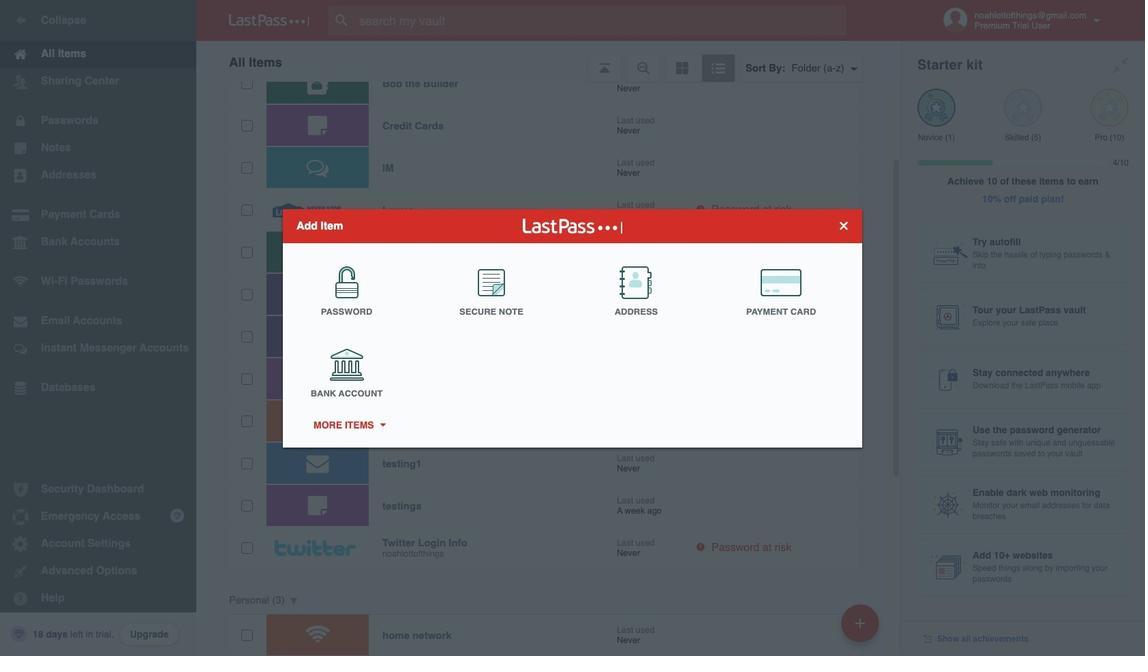 Task type: describe. For each thing, give the bounding box(es) containing it.
vault options navigation
[[196, 41, 902, 82]]

Search search field
[[329, 5, 874, 35]]

new item navigation
[[837, 601, 888, 657]]



Task type: locate. For each thing, give the bounding box(es) containing it.
caret right image
[[378, 424, 388, 427]]

main navigation navigation
[[0, 0, 196, 657]]

search my vault text field
[[329, 5, 874, 35]]

dialog
[[283, 209, 863, 448]]

new item image
[[856, 619, 866, 629]]

lastpass image
[[229, 14, 310, 27]]



Task type: vqa. For each thing, say whether or not it's contained in the screenshot.
Vault options NAVIGATION
yes



